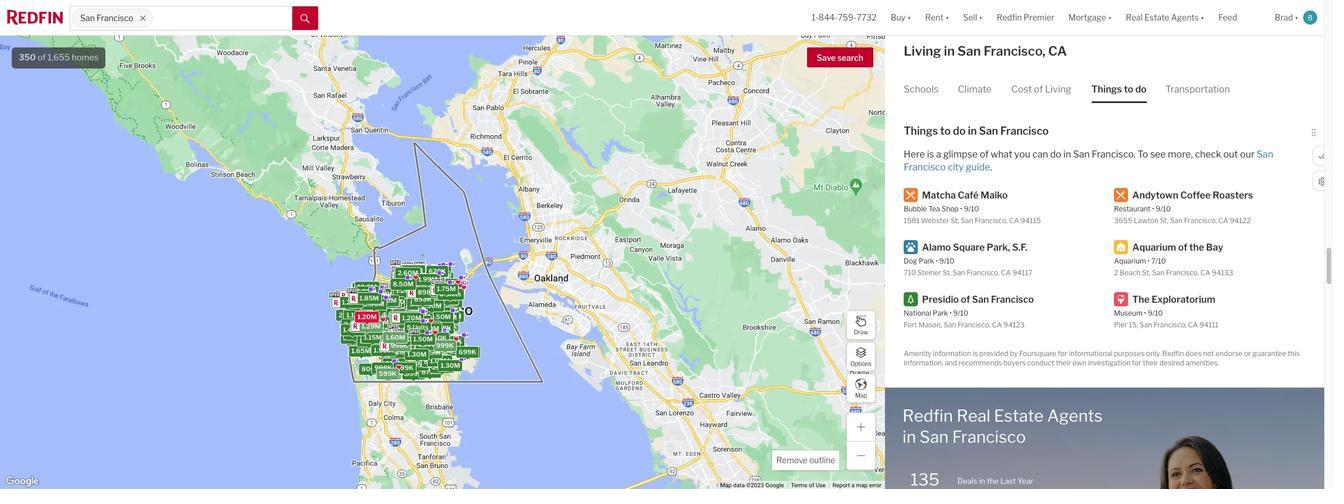 Task type: locate. For each thing, give the bounding box(es) containing it.
2 horizontal spatial do
[[1136, 84, 1147, 95]]

9 inside dog park • 9 /10 710 steiner st, san francisco, ca 94117
[[940, 257, 944, 265]]

629k up 785k
[[428, 267, 446, 275]]

san inside san francisco
[[1257, 149, 1274, 160]]

1 vertical spatial 4.30m
[[400, 318, 421, 327]]

san
[[80, 13, 95, 23], [958, 43, 981, 59], [979, 125, 999, 137], [1074, 149, 1090, 160], [1257, 149, 1274, 160], [961, 216, 974, 225], [1171, 216, 1183, 225], [953, 269, 966, 277], [1153, 269, 1165, 277], [972, 294, 989, 305], [944, 321, 957, 330], [1140, 321, 1153, 330], [920, 427, 949, 447]]

0 horizontal spatial do
[[953, 125, 966, 137]]

is up recommends
[[973, 349, 978, 358]]

9 inside museum • 9 /10 pier 15, san francisco, ca 94111
[[1148, 309, 1153, 318]]

8.50m
[[393, 280, 413, 288]]

2.40m up 778k
[[376, 297, 396, 306]]

1.99m
[[418, 275, 437, 284], [361, 341, 381, 350]]

975k
[[426, 295, 444, 303], [405, 295, 422, 304]]

do inside things to do element
[[1136, 84, 1147, 95]]

0 horizontal spatial is
[[927, 149, 934, 160]]

▾ right brad
[[1295, 13, 1299, 22]]

0 vertical spatial 749k
[[434, 287, 451, 295]]

0 vertical spatial san francisco
[[80, 13, 133, 23]]

of for aquarium of the bay
[[1179, 242, 1188, 253]]

redfin down information,
[[903, 406, 953, 426]]

0 horizontal spatial 629k
[[397, 330, 415, 338]]

• down presidio
[[950, 309, 952, 318]]

1 horizontal spatial 1.49m
[[419, 273, 438, 281]]

0 vertical spatial do
[[1136, 84, 1147, 95]]

francisco, down coffee
[[1185, 216, 1217, 225]]

1.93m
[[396, 281, 415, 289]]

climate element
[[958, 74, 992, 103]]

tea
[[929, 204, 941, 213]]

1.95m
[[411, 278, 431, 286], [405, 316, 424, 324]]

879k
[[407, 300, 424, 308], [421, 368, 439, 376]]

2.50m up 2.90m
[[407, 269, 427, 277]]

1 horizontal spatial real
[[1126, 13, 1143, 22]]

0 vertical spatial aquarium
[[1133, 242, 1177, 253]]

3 down '2.38m'
[[438, 282, 442, 290]]

mortgage ▾ button
[[1062, 0, 1119, 35]]

6 ▾ from the left
[[1295, 13, 1299, 22]]

redfin inside redfin real estate agents in san francisco
[[903, 406, 953, 426]]

1 horizontal spatial their
[[1143, 359, 1159, 368]]

webster
[[921, 216, 950, 225]]

of up national park • 9 /10 fort mason, san francisco, ca 94123
[[961, 294, 970, 305]]

2.80m down 1.62m
[[436, 313, 457, 322]]

to for things to do
[[1124, 84, 1134, 95]]

1 horizontal spatial the
[[1190, 242, 1205, 253]]

4.25m up 1.38m
[[388, 316, 409, 324]]

0 vertical spatial living
[[904, 43, 942, 59]]

francisco, down alamo square park, s.f.
[[967, 269, 1000, 277]]

0 vertical spatial 1.99m
[[418, 275, 437, 284]]

0 horizontal spatial san francisco
[[80, 13, 133, 23]]

redfin up desired
[[1163, 349, 1185, 358]]

save search
[[817, 53, 864, 63]]

. left to
[[1134, 149, 1136, 160]]

aquarium up 7 at the right bottom of page
[[1133, 242, 1177, 253]]

living in san francisco, ca
[[904, 43, 1067, 59]]

san inside redfin real estate agents in san francisco
[[920, 427, 949, 447]]

1.28m up 3.10m
[[412, 309, 432, 317]]

1 horizontal spatial 3.80m
[[404, 274, 425, 282]]

map
[[856, 482, 868, 489]]

9 down the the on the right
[[1148, 309, 1153, 318]]

0 vertical spatial agents
[[1172, 13, 1199, 22]]

1.29m
[[362, 322, 381, 330]]

ca inside aquarium • 7 /10 2 beach st, san francisco, ca 94133
[[1201, 269, 1211, 277]]

629k down 4.60m
[[397, 330, 415, 338]]

1 vertical spatial 699k
[[458, 348, 476, 356]]

844-
[[819, 13, 838, 22]]

0 horizontal spatial to
[[941, 125, 951, 137]]

see
[[1151, 149, 1166, 160]]

750k
[[420, 268, 437, 276], [429, 334, 447, 342]]

2.40m down 3.10m
[[409, 328, 430, 336]]

None search field
[[153, 6, 292, 30]]

park
[[919, 257, 935, 265], [933, 309, 948, 318]]

search
[[838, 53, 864, 63]]

1 horizontal spatial 629k
[[428, 267, 446, 275]]

real inside dropdown button
[[1126, 13, 1143, 22]]

0 vertical spatial 699k
[[421, 278, 439, 286]]

1.85m down the 25.0m
[[359, 294, 379, 303]]

322k
[[411, 283, 428, 292]]

0 vertical spatial the
[[1190, 242, 1205, 253]]

1 vertical spatial 599k
[[379, 370, 396, 378]]

2 horizontal spatial redfin
[[1163, 349, 1185, 358]]

0 vertical spatial 1.48m
[[429, 267, 448, 275]]

informational
[[1069, 349, 1113, 358]]

9 inside bubble tea shop • 9 /10 1581 webster st, san francisco, ca 94115
[[964, 204, 969, 213]]

ca inside restaurant • 9 /10 3655 lawton st, san francisco, ca 94122
[[1219, 216, 1229, 225]]

san inside restaurant • 9 /10 3655 lawton st, san francisco, ca 94122
[[1171, 216, 1183, 225]]

▾ for rent ▾
[[946, 13, 950, 22]]

3.75m
[[409, 300, 429, 308]]

0 vertical spatial is
[[927, 149, 934, 160]]

890k
[[441, 346, 459, 354]]

• down andytown
[[1153, 204, 1155, 213]]

0 vertical spatial map
[[855, 392, 867, 399]]

2 vertical spatial 749k
[[410, 312, 427, 320]]

/10 down aquarium of the bay
[[1156, 257, 1167, 265]]

1.20m
[[394, 266, 414, 275], [428, 273, 447, 281], [396, 287, 415, 295], [412, 292, 432, 300], [375, 298, 394, 306], [357, 313, 377, 321], [402, 314, 421, 322], [346, 325, 365, 333], [383, 361, 403, 369]]

cost of living element
[[1012, 74, 1072, 103]]

0 vertical spatial real
[[1126, 13, 1143, 22]]

francisco, down aquarium of the bay
[[1167, 269, 1199, 277]]

of left use
[[809, 482, 815, 489]]

0 horizontal spatial a
[[852, 482, 855, 489]]

1 horizontal spatial living
[[1045, 84, 1072, 95]]

ca inside museum • 9 /10 pier 15, san francisco, ca 94111
[[1189, 321, 1198, 330]]

1 vertical spatial 749k
[[393, 302, 410, 310]]

0 horizontal spatial 2.80m
[[394, 312, 415, 320]]

0 vertical spatial estate
[[1145, 13, 1170, 22]]

0 vertical spatial 1.05m
[[406, 272, 425, 280]]

/10 inside dog park • 9 /10 710 steiner st, san francisco, ca 94117
[[944, 257, 955, 265]]

0 horizontal spatial 3.20m
[[377, 326, 398, 334]]

the
[[1133, 294, 1150, 305]]

restaurant
[[1114, 204, 1151, 213]]

3.00m
[[408, 269, 429, 277], [438, 280, 459, 289], [430, 286, 451, 294], [404, 306, 425, 314], [397, 310, 417, 318]]

0 horizontal spatial 699k
[[421, 278, 439, 286]]

0 vertical spatial .
[[1134, 149, 1136, 160]]

francisco, inside restaurant • 9 /10 3655 lawton st, san francisco, ca 94122
[[1185, 216, 1217, 225]]

park down presidio
[[933, 309, 948, 318]]

9 down presidio
[[954, 309, 958, 318]]

1.69m down 1.09m
[[348, 330, 367, 338]]

3
[[413, 276, 417, 285], [438, 282, 442, 290], [403, 309, 408, 317], [410, 329, 415, 337]]

living
[[904, 43, 942, 59], [1045, 84, 1072, 95]]

of right 'cost' at the top right of the page
[[1034, 84, 1043, 95]]

• inside dog park • 9 /10 710 steiner st, san francisco, ca 94117
[[936, 257, 938, 265]]

2.74m
[[407, 326, 427, 334]]

1.25m
[[346, 297, 365, 305], [342, 298, 361, 307], [398, 306, 417, 315], [360, 318, 379, 327], [406, 322, 425, 330], [409, 332, 428, 341], [389, 359, 408, 367]]

2 ▾ from the left
[[946, 13, 950, 22]]

0 horizontal spatial 10.00m
[[354, 283, 378, 292]]

do for things to do in san francisco
[[953, 125, 966, 137]]

1.80m down the 670k
[[408, 297, 427, 305]]

of right 350
[[38, 52, 46, 63]]

for down purposes
[[1132, 359, 1142, 368]]

1.80m down 1.62m
[[442, 312, 461, 320]]

7
[[1152, 257, 1156, 265]]

ca left 94117
[[1001, 269, 1011, 277]]

0 vertical spatial 2.30m
[[422, 278, 443, 286]]

st, right the lawton
[[1161, 216, 1169, 225]]

do for things to do
[[1136, 84, 1147, 95]]

map region
[[0, 0, 940, 489]]

st, inside aquarium • 7 /10 2 beach st, san francisco, ca 94133
[[1142, 269, 1151, 277]]

francisco, inside dog park • 9 /10 710 steiner st, san francisco, ca 94117
[[967, 269, 1000, 277]]

francisco, down the exploratorium
[[1154, 321, 1187, 330]]

1 vertical spatial 3.60m
[[376, 330, 397, 338]]

1.15m down 2.39m
[[426, 295, 445, 303]]

5 ▾ from the left
[[1201, 13, 1205, 22]]

5
[[407, 323, 411, 331]]

1 vertical spatial 1.99m
[[361, 341, 381, 350]]

1 ▾ from the left
[[908, 13, 911, 22]]

1 vertical spatial 2.50m
[[421, 302, 442, 310]]

1 horizontal spatial estate
[[1145, 13, 1170, 22]]

0 vertical spatial 2.50m
[[407, 269, 427, 277]]

francisco, down redfin premier button
[[984, 43, 1046, 59]]

1 horizontal spatial 3.20m
[[402, 342, 422, 351]]

1 vertical spatial do
[[953, 125, 966, 137]]

1 vertical spatial 1.33m
[[401, 320, 421, 328]]

brad
[[1275, 13, 1294, 22]]

alamo
[[923, 242, 951, 253]]

▾ right rent
[[946, 13, 950, 22]]

2.53m
[[369, 318, 389, 326]]

1 vertical spatial park
[[933, 309, 948, 318]]

2 vertical spatial 550k
[[385, 360, 403, 368]]

conduct
[[1028, 359, 1055, 368]]

information,
[[904, 359, 944, 368]]

the for of
[[1190, 242, 1205, 253]]

3.80m
[[404, 274, 425, 282], [380, 327, 401, 335]]

st,
[[951, 216, 960, 225], [1161, 216, 1169, 225], [943, 269, 952, 277], [1142, 269, 1151, 277]]

/10 down café
[[969, 204, 979, 213]]

/10 down andytown
[[1161, 204, 1171, 213]]

or
[[1245, 349, 1252, 358]]

1 vertical spatial 1.28m
[[429, 346, 448, 354]]

▾ right buy on the top
[[908, 13, 911, 22]]

1 vertical spatial is
[[973, 349, 978, 358]]

park up steiner
[[919, 257, 935, 265]]

0 vertical spatial 1.69m
[[345, 296, 365, 304]]

1 horizontal spatial is
[[973, 349, 978, 358]]

francisco, inside bubble tea shop • 9 /10 1581 webster st, san francisco, ca 94115
[[975, 216, 1008, 225]]

0 vertical spatial 1.49m
[[419, 273, 438, 281]]

19.8m
[[357, 283, 377, 291]]

museum • 9 /10 pier 15, san francisco, ca 94111
[[1114, 309, 1219, 330]]

1 vertical spatial 3.20m
[[402, 342, 422, 351]]

google
[[766, 482, 784, 489]]

1 vertical spatial 4.25m
[[388, 316, 409, 324]]

1 their from the left
[[1056, 359, 1072, 368]]

/10 down presidio of san francisco
[[958, 309, 969, 318]]

94117
[[1013, 269, 1033, 277]]

0 vertical spatial 599k
[[401, 330, 418, 339]]

• right shop
[[961, 204, 963, 213]]

brad ▾
[[1275, 13, 1299, 22]]

2.30m
[[422, 278, 443, 286], [380, 311, 400, 319]]

recommends
[[959, 359, 1002, 368]]

0 horizontal spatial map
[[720, 482, 732, 489]]

for right foursquare
[[1058, 349, 1068, 358]]

1 horizontal spatial map
[[855, 392, 867, 399]]

map inside button
[[855, 392, 867, 399]]

0 vertical spatial 4.30m
[[404, 308, 424, 317]]

3 units
[[413, 276, 434, 285], [438, 282, 460, 290], [403, 309, 425, 317], [410, 329, 432, 337]]

park for presidio of san francisco
[[933, 309, 948, 318]]

san inside national park • 9 /10 fort mason, san francisco, ca 94123
[[944, 321, 957, 330]]

879k down the 670k
[[407, 300, 424, 308]]

1.53m
[[340, 297, 360, 305]]

map down options
[[855, 392, 867, 399]]

3 ▾ from the left
[[979, 13, 983, 22]]

terms of use link
[[791, 482, 826, 489]]

ca left 94133
[[1201, 269, 1211, 277]]

4 ▾ from the left
[[1108, 13, 1112, 22]]

redfin for redfin premier
[[997, 13, 1022, 22]]

francisco,
[[984, 43, 1046, 59], [975, 216, 1008, 225], [1185, 216, 1217, 225], [967, 269, 1000, 277], [1167, 269, 1199, 277], [958, 321, 991, 330], [1154, 321, 1187, 330]]

aquarium inside aquarium • 7 /10 2 beach st, san francisco, ca 94133
[[1114, 257, 1147, 265]]

1.39m
[[440, 298, 460, 306]]

0 vertical spatial park
[[919, 257, 935, 265]]

2.20m
[[435, 283, 456, 291], [410, 286, 430, 294], [407, 302, 427, 310], [409, 332, 429, 340], [420, 336, 440, 344]]

4.25m down 2.70m
[[392, 282, 412, 290]]

francisco up deals in the last year on the right of the page
[[953, 427, 1026, 447]]

st, right beach
[[1142, 269, 1151, 277]]

.
[[1134, 149, 1136, 160], [991, 162, 993, 173]]

2 vertical spatial 1.05m
[[424, 315, 444, 323]]

1.85m down 1.29m
[[364, 335, 384, 343]]

2.60m down '2.55m'
[[347, 300, 368, 308]]

1.48m down 890k
[[432, 363, 452, 372]]

• down the the on the right
[[1145, 309, 1147, 318]]

3.60m down 2.53m
[[376, 330, 397, 338]]

1.79m
[[359, 337, 378, 345]]

a left map
[[852, 482, 855, 489]]

9.50m
[[430, 313, 451, 321]]

here is a glimpse of what you can do in san francisco .
[[904, 149, 1136, 160]]

st, down shop
[[951, 216, 960, 225]]

real inside redfin real estate agents in san francisco
[[957, 406, 991, 426]]

0 horizontal spatial redfin
[[903, 406, 953, 426]]

map
[[855, 392, 867, 399], [720, 482, 732, 489]]

do up 'glimpse'
[[953, 125, 966, 137]]

agents inside redfin real estate agents in san francisco
[[1048, 406, 1103, 426]]

3.20m down 778k
[[377, 326, 398, 334]]

2 vertical spatial redfin
[[903, 406, 953, 426]]

their
[[1056, 359, 1072, 368], [1143, 359, 1159, 368]]

of for presidio of san francisco
[[961, 294, 970, 305]]

francisco, inside aquarium • 7 /10 2 beach st, san francisco, ca 94133
[[1167, 269, 1199, 277]]

of up guide
[[980, 149, 989, 160]]

do left transportation
[[1136, 84, 1147, 95]]

/10 down alamo
[[944, 257, 955, 265]]

2.80m down 1.07m
[[394, 312, 415, 320]]

1.70m
[[422, 267, 442, 276], [374, 298, 394, 307], [390, 306, 409, 314], [400, 313, 419, 321], [388, 322, 407, 330], [394, 357, 414, 365]]

things for things to do in san francisco
[[904, 125, 938, 137]]

draw
[[854, 328, 868, 335]]

1 horizontal spatial to
[[1124, 84, 1134, 95]]

2.60m up 759k
[[382, 289, 403, 298]]

1.80m up 759k
[[363, 289, 383, 298]]

1 horizontal spatial 10.00m
[[393, 278, 418, 286]]

2.50m
[[407, 269, 427, 277], [421, 302, 442, 310]]

/10 inside national park • 9 /10 fort mason, san francisco, ca 94123
[[958, 309, 969, 318]]

of inside the cost of living element
[[1034, 84, 1043, 95]]

1 horizontal spatial .
[[1134, 149, 1136, 160]]

ca left 94123
[[992, 321, 1002, 330]]

1 horizontal spatial do
[[1051, 149, 1062, 160]]

1 vertical spatial 879k
[[421, 368, 439, 376]]

aquarium for aquarium • 7 /10 2 beach st, san francisco, ca 94133
[[1114, 257, 1147, 265]]

▾ for mortgage ▾
[[1108, 13, 1112, 22]]

3655
[[1114, 216, 1133, 225]]

0 vertical spatial 1.33m
[[411, 308, 430, 316]]

0 horizontal spatial 2.30m
[[380, 311, 400, 319]]

3.60m
[[402, 267, 423, 275], [376, 330, 397, 338]]

real down recommends
[[957, 406, 991, 426]]

park inside national park • 9 /10 fort mason, san francisco, ca 94123
[[933, 309, 948, 318]]

3.20m up 1.63m at the left
[[402, 342, 422, 351]]

of up aquarium • 7 /10 2 beach st, san francisco, ca 94133
[[1179, 242, 1188, 253]]

1.43m down 2.70m
[[395, 281, 415, 289]]

1.35m
[[416, 279, 435, 287], [420, 281, 439, 289], [361, 290, 380, 298], [395, 297, 414, 305], [419, 323, 439, 331], [346, 330, 365, 338]]

agents left feed
[[1172, 13, 1199, 22]]

1 horizontal spatial for
[[1132, 359, 1142, 368]]

0 vertical spatial 3.60m
[[402, 267, 423, 275]]

report a map error
[[833, 482, 882, 489]]

314k
[[415, 299, 432, 307]]

you
[[1015, 149, 1031, 160]]

1.43m down 759k
[[377, 311, 396, 319]]

st, right steiner
[[943, 269, 952, 277]]

their left own
[[1056, 359, 1072, 368]]

0 vertical spatial 3.80m
[[404, 274, 425, 282]]

• inside museum • 9 /10 pier 15, san francisco, ca 94111
[[1145, 309, 1147, 318]]

2.80m
[[394, 312, 415, 320], [436, 313, 457, 322]]

ca down premier
[[1049, 43, 1067, 59]]

park inside dog park • 9 /10 710 steiner st, san francisco, ca 94117
[[919, 257, 935, 265]]

1.48m up 785k
[[429, 267, 448, 275]]

8.25m
[[393, 277, 413, 285]]

1 vertical spatial to
[[941, 125, 951, 137]]

1 vertical spatial 795k
[[407, 297, 424, 306]]

799k
[[439, 295, 456, 303], [431, 310, 448, 319], [409, 322, 427, 330], [432, 343, 450, 351], [385, 364, 402, 372]]

francisco up you on the top of page
[[1001, 125, 1049, 137]]

1 horizontal spatial san francisco
[[904, 149, 1274, 173]]

0 horizontal spatial agents
[[1048, 406, 1103, 426]]

0 horizontal spatial living
[[904, 43, 942, 59]]

• inside restaurant • 9 /10 3655 lawton st, san francisco, ca 94122
[[1153, 204, 1155, 213]]

9 down matcha café maiko
[[964, 204, 969, 213]]

•
[[961, 204, 963, 213], [1153, 204, 1155, 213], [936, 257, 938, 265], [1148, 257, 1150, 265], [950, 309, 952, 318], [1145, 309, 1147, 318]]

map left data
[[720, 482, 732, 489]]

real
[[1126, 13, 1143, 22], [957, 406, 991, 426]]

out
[[1224, 149, 1239, 160]]

1 horizontal spatial redfin
[[997, 13, 1022, 22]]

350
[[19, 52, 36, 63]]

amenity information is provided by foursquare for informational purposes only. redfin does not endorse or guarantee this information, and recommends buyers conduct their own investigation for their desired amenities.
[[904, 349, 1300, 368]]

mason,
[[919, 321, 943, 330]]

1 vertical spatial agents
[[1048, 406, 1103, 426]]

9 inside national park • 9 /10 fort mason, san francisco, ca 94123
[[954, 309, 958, 318]]

1.28m up 1.00m
[[429, 346, 448, 354]]

ca left the 94122
[[1219, 216, 1229, 225]]

redfin inside button
[[997, 13, 1022, 22]]

ca left 94111
[[1189, 321, 1198, 330]]

ca inside national park • 9 /10 fort mason, san francisco, ca 94123
[[992, 321, 1002, 330]]

san inside museum • 9 /10 pier 15, san francisco, ca 94111
[[1140, 321, 1153, 330]]

0 vertical spatial things
[[1092, 84, 1123, 95]]

. down what
[[991, 162, 993, 173]]

9 inside restaurant • 9 /10 3655 lawton st, san francisco, ca 94122
[[1156, 204, 1161, 213]]

francisco, down maiko
[[975, 216, 1008, 225]]

1 horizontal spatial 975k
[[426, 295, 444, 303]]

1 vertical spatial aquarium
[[1114, 257, 1147, 265]]

2 their from the left
[[1143, 359, 1159, 368]]

francisco, down presidio of san francisco
[[958, 321, 991, 330]]

• down alamo
[[936, 257, 938, 265]]

2.60m up the 8.25m at the left of the page
[[398, 269, 418, 277]]

aquarium for aquarium of the bay
[[1133, 242, 1177, 253]]



Task type: describe. For each thing, give the bounding box(es) containing it.
remove san francisco image
[[139, 15, 146, 22]]

/10 inside restaurant • 9 /10 3655 lawton st, san francisco, ca 94122
[[1161, 204, 1171, 213]]

only.
[[1147, 349, 1161, 358]]

1 vertical spatial 995k
[[406, 359, 424, 367]]

st, inside dog park • 9 /10 710 steiner st, san francisco, ca 94117
[[943, 269, 952, 277]]

719k
[[371, 296, 387, 304]]

/10 inside aquarium • 7 /10 2 beach st, san francisco, ca 94133
[[1156, 257, 1167, 265]]

transportation element
[[1166, 74, 1231, 103]]

steiner
[[918, 269, 942, 277]]

café
[[958, 190, 979, 201]]

francisco inside redfin real estate agents in san francisco
[[953, 427, 1026, 447]]

1 horizontal spatial 2.80m
[[436, 313, 457, 322]]

3 down the 2.25m
[[403, 309, 408, 317]]

google image
[[3, 474, 42, 489]]

maiko
[[981, 190, 1008, 201]]

1.15m down 840k
[[421, 341, 439, 350]]

759k
[[382, 298, 400, 306]]

pier
[[1114, 321, 1128, 330]]

878k
[[441, 285, 458, 293]]

redfin for redfin real estate agents in san francisco
[[903, 406, 953, 426]]

1.73m
[[386, 355, 405, 363]]

1.19m
[[432, 342, 451, 350]]

san inside aquarium • 7 /10 2 beach st, san francisco, ca 94133
[[1153, 269, 1165, 277]]

1 vertical spatial 898k
[[433, 324, 451, 332]]

▾ for buy ▾
[[908, 13, 911, 22]]

san inside bubble tea shop • 9 /10 1581 webster st, san francisco, ca 94115
[[961, 216, 974, 225]]

s.f.
[[1013, 242, 1028, 253]]

915k
[[415, 286, 431, 294]]

0 vertical spatial 995k
[[418, 279, 436, 287]]

guide
[[966, 162, 991, 173]]

0 horizontal spatial .
[[991, 162, 993, 173]]

585k
[[421, 298, 439, 306]]

1 vertical spatial 1.05m
[[438, 283, 458, 292]]

redfin inside amenity information is provided by foursquare for informational purposes only. redfin does not endorse or guarantee this information, and recommends buyers conduct their own investigation for their desired amenities.
[[1163, 349, 1185, 358]]

545k
[[415, 285, 433, 293]]

3 down 4.60m
[[410, 329, 415, 337]]

presidio
[[923, 294, 959, 305]]

0 horizontal spatial 1.99m
[[361, 341, 381, 350]]

map for map data ©2023 google
[[720, 482, 732, 489]]

94111
[[1200, 321, 1219, 330]]

978k
[[445, 285, 462, 293]]

mortgage ▾
[[1069, 13, 1112, 22]]

7732
[[857, 13, 877, 22]]

2 inside aquarium • 7 /10 2 beach st, san francisco, ca 94133
[[1114, 269, 1119, 277]]

• inside bubble tea shop • 9 /10 1581 webster st, san francisco, ca 94115
[[961, 204, 963, 213]]

1.80m down 3.10m
[[410, 328, 429, 336]]

1 vertical spatial 1.43m
[[377, 311, 396, 319]]

information
[[933, 349, 972, 358]]

climate
[[958, 84, 992, 95]]

submit search image
[[301, 14, 310, 23]]

438k
[[440, 288, 458, 296]]

850k
[[430, 294, 448, 302]]

1 horizontal spatial 2.30m
[[422, 278, 443, 286]]

rent ▾ button
[[926, 0, 950, 35]]

in inside redfin real estate agents in san francisco
[[903, 427, 916, 447]]

investigation
[[1089, 359, 1131, 368]]

matcha café maiko
[[923, 190, 1008, 201]]

968k
[[418, 274, 436, 282]]

fort
[[904, 321, 917, 330]]

• inside aquarium • 7 /10 2 beach st, san francisco, ca 94133
[[1148, 257, 1150, 265]]

2.38m
[[431, 274, 451, 282]]

schools element
[[904, 74, 939, 103]]

st, inside restaurant • 9 /10 3655 lawton st, san francisco, ca 94122
[[1161, 216, 1169, 225]]

francisco left remove san francisco 'image'
[[97, 13, 133, 23]]

1.84m
[[383, 293, 403, 301]]

bubble tea shop • 9 /10 1581 webster st, san francisco, ca 94115
[[904, 204, 1041, 225]]

2.60m down the 2.25m
[[399, 307, 419, 315]]

desired
[[1160, 359, 1185, 368]]

0 vertical spatial 1.28m
[[412, 309, 432, 317]]

1 vertical spatial for
[[1132, 359, 1142, 368]]

schools
[[904, 84, 939, 95]]

/10 inside museum • 9 /10 pier 15, san francisco, ca 94111
[[1153, 309, 1163, 318]]

0 vertical spatial 1.43m
[[395, 281, 415, 289]]

ca inside bubble tea shop • 9 /10 1581 webster st, san francisco, ca 94115
[[1010, 216, 1019, 225]]

1 vertical spatial a
[[852, 482, 855, 489]]

lawton
[[1134, 216, 1159, 225]]

• inside national park • 9 /10 fort mason, san francisco, ca 94123
[[950, 309, 952, 318]]

of for 350 of 1,655 homes
[[38, 52, 46, 63]]

4
[[418, 280, 423, 288]]

what
[[991, 149, 1013, 160]]

94122
[[1230, 216, 1251, 225]]

925k
[[425, 335, 443, 343]]

francisco up 94123
[[991, 294, 1034, 305]]

save search button
[[807, 47, 874, 67]]

15,
[[1129, 321, 1139, 330]]

2 horizontal spatial 2.40m
[[409, 328, 430, 336]]

1 vertical spatial living
[[1045, 84, 1072, 95]]

800k
[[361, 365, 380, 373]]

agents inside dropdown button
[[1172, 13, 1199, 22]]

2.48m
[[395, 282, 415, 290]]

0 horizontal spatial 975k
[[405, 295, 422, 304]]

1 vertical spatial 1.48m
[[432, 363, 452, 372]]

0 vertical spatial 4.25m
[[392, 282, 412, 290]]

things for things to do
[[1092, 84, 1123, 95]]

1 vertical spatial 1.49m
[[364, 334, 383, 342]]

0 horizontal spatial 3.60m
[[376, 330, 397, 338]]

alamo square park, s.f.
[[923, 242, 1028, 253]]

amenity
[[904, 349, 932, 358]]

949k
[[423, 310, 441, 318]]

1 vertical spatial san francisco
[[904, 149, 1274, 173]]

presidio of san francisco
[[923, 294, 1034, 305]]

to for things to do in san francisco
[[941, 125, 951, 137]]

san inside dog park • 9 /10 710 steiner st, san francisco, ca 94117
[[953, 269, 966, 277]]

francisco down here
[[904, 162, 946, 173]]

estate inside the real estate agents ▾ link
[[1145, 13, 1170, 22]]

▾ for brad ▾
[[1295, 13, 1299, 22]]

3 left 4
[[413, 276, 417, 285]]

1,655
[[48, 52, 70, 63]]

options
[[851, 360, 872, 367]]

1 horizontal spatial 599k
[[401, 330, 418, 339]]

0 vertical spatial 3.20m
[[377, 326, 398, 334]]

1 vertical spatial 2.30m
[[380, 311, 400, 319]]

828k
[[391, 348, 409, 356]]

1 horizontal spatial 699k
[[458, 348, 476, 356]]

glimpse
[[944, 149, 978, 160]]

francisco, inside national park • 9 /10 fort mason, san francisco, ca 94123
[[958, 321, 991, 330]]

725k
[[415, 289, 432, 298]]

sell ▾ button
[[964, 0, 983, 35]]

675k
[[434, 282, 451, 291]]

1 vertical spatial 629k
[[397, 330, 415, 338]]

1 vertical spatial 1.69m
[[348, 330, 367, 338]]

560k
[[415, 283, 432, 291]]

endorse
[[1216, 349, 1243, 358]]

1 vertical spatial 1.95m
[[405, 316, 424, 324]]

to
[[1138, 149, 1149, 160]]

matcha
[[923, 190, 956, 201]]

0 vertical spatial 879k
[[407, 300, 424, 308]]

sell
[[964, 13, 978, 22]]

our
[[1241, 149, 1255, 160]]

data
[[734, 482, 745, 489]]

st, inside bubble tea shop • 9 /10 1581 webster st, san francisco, ca 94115
[[951, 216, 960, 225]]

francisco left to
[[1092, 149, 1134, 160]]

0 vertical spatial 1.95m
[[411, 278, 431, 286]]

cost
[[1012, 84, 1032, 95]]

here
[[904, 149, 925, 160]]

1 vertical spatial 750k
[[429, 334, 447, 342]]

0 vertical spatial 629k
[[428, 267, 446, 275]]

929k
[[440, 338, 458, 346]]

1 vertical spatial 550k
[[420, 343, 438, 351]]

real estate agents ▾
[[1126, 13, 1205, 22]]

ca inside dog park • 9 /10 710 steiner st, san francisco, ca 94117
[[1001, 269, 1011, 277]]

0 vertical spatial 1.85m
[[359, 294, 379, 303]]

check
[[1195, 149, 1222, 160]]

2 vertical spatial 898k
[[428, 347, 446, 355]]

0 vertical spatial 898k
[[418, 288, 436, 297]]

▾ for sell ▾
[[979, 13, 983, 22]]

1 vertical spatial 3.80m
[[380, 327, 401, 335]]

0 vertical spatial 750k
[[420, 268, 437, 276]]

map for map
[[855, 392, 867, 399]]

things to do element
[[1092, 74, 1147, 103]]

/10 inside bubble tea shop • 9 /10 1581 webster st, san francisco, ca 94115
[[969, 204, 979, 213]]

1-844-759-7732
[[812, 13, 877, 22]]

1.80m up 4
[[413, 271, 433, 280]]

0 vertical spatial 795k
[[421, 281, 438, 289]]

1 horizontal spatial 2.40m
[[376, 297, 396, 306]]

of for cost of living
[[1034, 84, 1043, 95]]

estate inside redfin real estate agents in san francisco
[[994, 406, 1044, 426]]

shop
[[942, 204, 959, 213]]

bay
[[1207, 242, 1224, 253]]

remove
[[777, 455, 808, 465]]

coffee
[[1181, 190, 1211, 201]]

0 vertical spatial a
[[936, 149, 942, 160]]

1.15m up 4
[[413, 271, 432, 279]]

sell ▾
[[964, 13, 983, 22]]

report a map error link
[[833, 482, 882, 489]]

deals
[[958, 476, 978, 486]]

825k
[[379, 369, 396, 378]]

0 vertical spatial for
[[1058, 349, 1068, 358]]

3.25m
[[392, 312, 412, 320]]

park for alamo square park, s.f.
[[919, 257, 935, 265]]

©2023
[[747, 482, 764, 489]]

francisco, inside museum • 9 /10 pier 15, san francisco, ca 94111
[[1154, 321, 1187, 330]]

1 vertical spatial 1.85m
[[364, 335, 384, 343]]

the for in
[[987, 476, 999, 486]]

1.26m
[[439, 287, 458, 295]]

1.15m down 1.29m
[[364, 333, 382, 341]]

homes
[[72, 52, 99, 63]]

real estate agents ▾ link
[[1126, 0, 1205, 35]]

840k
[[419, 327, 437, 336]]

rent ▾
[[926, 13, 950, 22]]

0 vertical spatial 550k
[[412, 274, 430, 282]]

0 horizontal spatial 2.40m
[[344, 320, 364, 329]]

is inside amenity information is provided by foursquare for informational purposes only. redfin does not endorse or guarantee this information, and recommends buyers conduct their own investigation for their desired amenities.
[[973, 349, 978, 358]]

guarantee
[[1253, 349, 1287, 358]]

year
[[1018, 476, 1034, 486]]

1-
[[812, 13, 819, 22]]

user photo image
[[1304, 11, 1318, 25]]

2.98m
[[395, 310, 416, 318]]

things to do in san francisco
[[904, 125, 1049, 137]]

of for terms of use
[[809, 482, 815, 489]]

report
[[833, 482, 850, 489]]

dog park • 9 /10 710 steiner st, san francisco, ca 94117
[[904, 257, 1033, 277]]

1581
[[904, 216, 920, 225]]

save
[[817, 53, 836, 63]]

589k
[[420, 287, 437, 295]]



Task type: vqa. For each thing, say whether or not it's contained in the screenshot.


